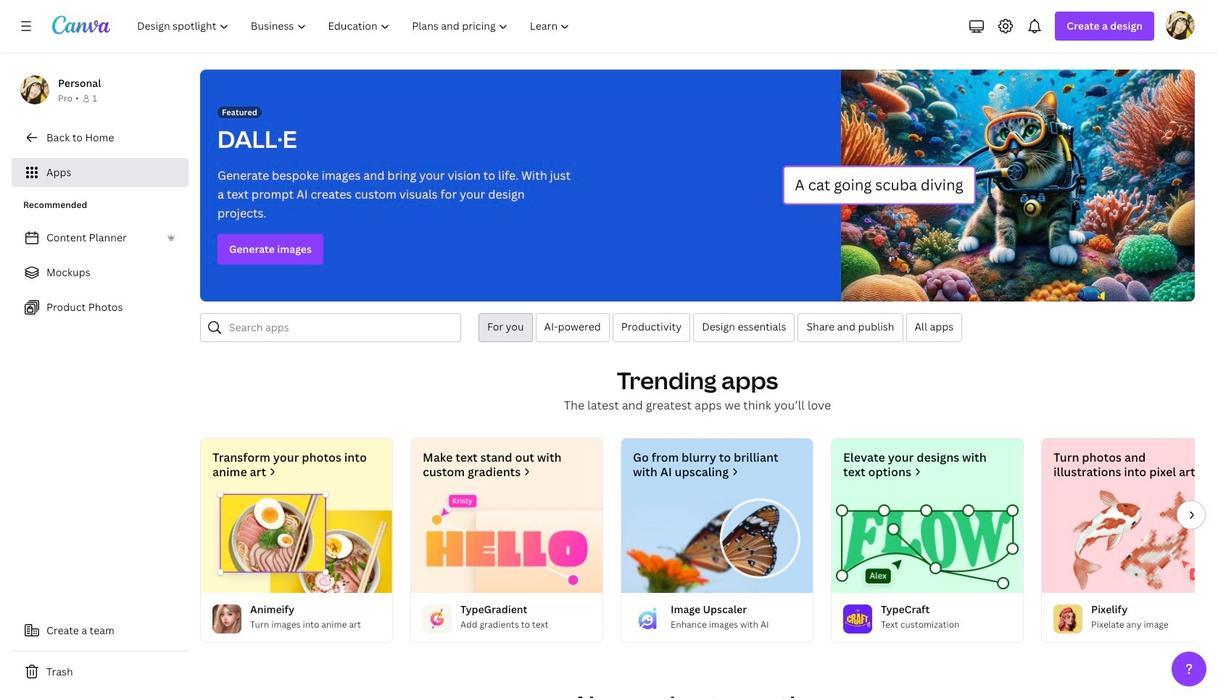 Task type: describe. For each thing, give the bounding box(es) containing it.
1 vertical spatial typegradient image
[[423, 605, 452, 634]]

1 vertical spatial typecraft image
[[843, 605, 872, 634]]

0 vertical spatial typegradient image
[[411, 491, 603, 593]]

pixelify image
[[1054, 605, 1083, 634]]

0 vertical spatial typecraft image
[[832, 491, 1023, 593]]

1 vertical spatial animeify image
[[212, 605, 241, 634]]

0 vertical spatial animeify image
[[201, 491, 392, 593]]



Task type: vqa. For each thing, say whether or not it's contained in the screenshot.
the millions
no



Task type: locate. For each thing, give the bounding box(es) containing it.
an image with a cursor next to a text box containing the prompt "a cat going scuba diving" to generate an image. the generated image of a cat doing scuba diving is behind the text box. image
[[782, 70, 1195, 302]]

list
[[12, 223, 189, 322]]

top level navigation element
[[128, 12, 583, 41]]

animeify image
[[201, 491, 392, 593], [212, 605, 241, 634]]

pixelify image
[[1042, 491, 1218, 593]]

typegradient image
[[411, 491, 603, 593], [423, 605, 452, 634]]

image upscaler image
[[621, 491, 813, 593], [633, 605, 662, 634]]

0 vertical spatial image upscaler image
[[621, 491, 813, 593]]

stephanie aranda image
[[1166, 11, 1195, 40]]

Input field to search for apps search field
[[229, 314, 452, 342]]

1 vertical spatial image upscaler image
[[633, 605, 662, 634]]

typecraft image
[[832, 491, 1023, 593], [843, 605, 872, 634]]



